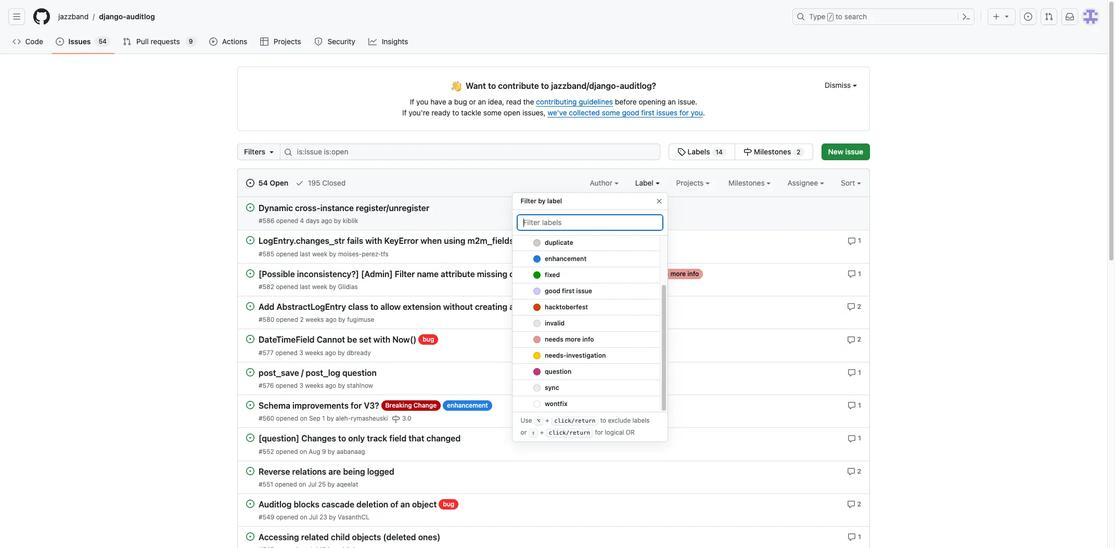 Task type: vqa. For each thing, say whether or not it's contained in the screenshot.


Task type: locate. For each thing, give the bounding box(es) containing it.
0 horizontal spatial info
[[557, 237, 568, 245]]

0 horizontal spatial some
[[483, 108, 502, 117]]

filter inside menu
[[521, 197, 536, 205]]

weeks down post_save / post_log question link
[[305, 382, 324, 390]]

1 horizontal spatial needs
[[545, 336, 563, 343]]

open issue image left add
[[246, 302, 254, 311]]

2 last from the top
[[300, 283, 310, 291]]

collected
[[569, 108, 600, 117]]

shield image
[[314, 37, 323, 46]]

2 vertical spatial needs more info link
[[512, 332, 660, 348]]

1 horizontal spatial good
[[622, 108, 639, 117]]

with right set at bottom left
[[373, 335, 390, 345]]

enhancement link down good first issue "link"
[[572, 302, 621, 312]]

5 open issue image from the top
[[246, 368, 254, 376]]

or inside "if you have a bug or an idea, read the contributing guidelines before opening an issue. if you're ready to tackle some open issues, we've collected some good first issues for you ."
[[469, 97, 476, 106]]

opened up datetimefield
[[276, 316, 298, 324]]

11 open issue element from the top
[[246, 532, 254, 541]]

1 1 link from the top
[[848, 236, 861, 245]]

0 vertical spatial more
[[540, 237, 555, 245]]

on left aug
[[300, 448, 307, 456]]

0 vertical spatial git pull request image
[[1045, 12, 1053, 21]]

2 horizontal spatial info
[[688, 270, 699, 278]]

2 horizontal spatial for
[[679, 108, 689, 117]]

enhancement link up changed
[[443, 401, 492, 411]]

1 open issue element from the top
[[246, 203, 254, 212]]

0 vertical spatial needs
[[520, 237, 538, 245]]

/ inside post_save / post_log question #576             opened 3 weeks ago by stahlnow
[[301, 368, 304, 378]]

to right due
[[526, 270, 534, 279]]

issue inside new issue link
[[845, 147, 863, 156]]

0 vertical spatial good
[[622, 108, 639, 117]]

1 vertical spatial +
[[540, 429, 544, 437]]

1 vertical spatial good
[[545, 287, 560, 295]]

0 horizontal spatial more
[[540, 237, 555, 245]]

on left sep
[[300, 415, 307, 423]]

on down relations
[[299, 481, 306, 488]]

moises-
[[338, 250, 362, 258]]

accessing related child objects (deleted ones)
[[259, 533, 440, 542]]

first inside "if you have a bug or an idea, read the contributing guidelines before opening an issue. if you're ready to tackle some open issues, we've collected some good first issues for you ."
[[641, 108, 654, 117]]

4
[[300, 217, 304, 225]]

days
[[306, 217, 319, 225]]

menu
[[512, 170, 668, 451]]

0 vertical spatial 9
[[189, 37, 193, 45]]

wontfix
[[545, 400, 567, 408]]

by right "25"
[[328, 481, 335, 488]]

0 horizontal spatial good
[[545, 287, 560, 295]]

bug for datetimefield cannot be set with now()
[[423, 336, 434, 344]]

open issue image for datetimefield cannot be set with now()
[[246, 335, 254, 344]]

1 vertical spatial bug link
[[439, 499, 459, 510]]

2 question from the left
[[342, 368, 377, 378]]

filter left label
[[521, 197, 536, 205]]

open issue image for [possible inconsistency?] [admin] filter name attribute missing due to empty
[[246, 269, 254, 278]]

by left aleh-
[[327, 415, 334, 423]]

1 vertical spatial click/return
[[549, 430, 590, 437]]

question up stahlnow
[[342, 368, 377, 378]]

if
[[410, 97, 414, 106], [402, 108, 407, 117]]

command palette image
[[962, 12, 970, 21]]

projects down labels
[[676, 178, 706, 187]]

due
[[509, 270, 524, 279]]

bug right object on the left bottom of the page
[[443, 500, 454, 508]]

security link
[[310, 34, 360, 49]]

by left moises- at the top of the page
[[329, 250, 336, 258]]

1 horizontal spatial first
[[641, 108, 654, 117]]

1 vertical spatial milestones
[[728, 178, 767, 187]]

1 open issue image from the top
[[246, 203, 254, 212]]

9 right aug
[[322, 448, 326, 456]]

allow
[[380, 302, 401, 312]]

question
[[545, 368, 571, 376], [342, 368, 377, 378]]

open issue image left schema
[[246, 401, 254, 409]]

for inside "if you have a bug or an idea, read the contributing guidelines before opening an issue. if you're ready to tackle some open issues, we've collected some good first issues for you ."
[[679, 108, 689, 117]]

open issue image left [possible
[[246, 269, 254, 278]]

exclude
[[608, 417, 631, 425]]

0 vertical spatial first
[[641, 108, 654, 117]]

1 horizontal spatial 9
[[322, 448, 326, 456]]

/ left post_log
[[301, 368, 304, 378]]

by down instance
[[334, 217, 341, 225]]

2 week from the top
[[312, 283, 327, 291]]

issue right new
[[845, 147, 863, 156]]

1 vertical spatial week
[[312, 283, 327, 291]]

issue element
[[668, 144, 813, 160]]

week down inconsistency?]
[[312, 283, 327, 291]]

datetimefield cannot be set with now()
[[259, 335, 416, 345]]

1 horizontal spatial issue
[[845, 147, 863, 156]]

projects
[[274, 37, 301, 46], [676, 178, 706, 187]]

2 3 from the top
[[299, 382, 303, 390]]

to inside "if you have a bug or an idea, read the contributing guidelines before opening an issue. if you're ready to tackle some open issues, we've collected some good first issues for you ."
[[452, 108, 459, 117]]

hacktoberfest link
[[512, 300, 660, 316]]

by left label
[[538, 197, 546, 205]]

enhancement
[[545, 255, 586, 263], [576, 303, 617, 311], [447, 402, 488, 409]]

4 open issue image from the top
[[246, 335, 254, 344]]

some down the idea,
[[483, 108, 502, 117]]

or up tackle
[[469, 97, 476, 106]]

milestones down milestone icon
[[728, 178, 767, 187]]

open issue image left the post_save
[[246, 368, 254, 376]]

click/return down wontfix
[[549, 430, 590, 437]]

comment image
[[848, 237, 856, 245], [848, 270, 856, 278], [847, 303, 855, 311], [848, 369, 856, 377], [848, 402, 856, 410], [847, 501, 855, 509]]

0 horizontal spatial bug link
[[418, 335, 438, 345]]

to left "only" at the left bottom of the page
[[338, 434, 346, 444]]

5 1 link from the top
[[848, 434, 861, 443]]

1 vertical spatial if
[[402, 108, 407, 117]]

click/return
[[554, 418, 595, 425], [549, 430, 590, 437]]

bug right now()
[[423, 336, 434, 344]]

1 open issue image from the top
[[246, 236, 254, 245]]

0 horizontal spatial triangle down image
[[267, 148, 276, 156]]

0 vertical spatial needs more info
[[520, 237, 568, 245]]

1 3 from the top
[[299, 349, 303, 357]]

0 vertical spatial weeks
[[305, 316, 324, 324]]

1 vertical spatial weeks
[[305, 349, 323, 357]]

milestones inside issue element
[[754, 147, 791, 156]]

54 right issues on the top left of page
[[99, 37, 107, 45]]

git pull request image left pull
[[123, 37, 131, 46]]

0 horizontal spatial if
[[402, 108, 407, 117]]

git pull request image
[[1045, 12, 1053, 21], [123, 37, 131, 46]]

7 open issue image from the top
[[246, 467, 254, 475]]

triangle down image
[[1003, 12, 1011, 20], [267, 148, 276, 156]]

deletion
[[356, 500, 388, 509]]

bug right a
[[454, 97, 467, 106]]

Issues search field
[[280, 144, 660, 160]]

2 vertical spatial more
[[565, 336, 581, 343]]

by inside dynamic cross-instance register/unregister #586             opened 4 days ago by kiblik
[[334, 217, 341, 225]]

by
[[538, 197, 546, 205], [334, 217, 341, 225], [329, 250, 336, 258], [329, 283, 336, 291], [338, 316, 345, 324], [338, 349, 345, 357], [338, 382, 345, 390], [327, 415, 334, 423], [328, 448, 335, 456], [328, 481, 335, 488], [329, 514, 336, 521]]

info for logentry.changes_str fails with keyerror when using m2m_fields
[[557, 237, 568, 245]]

/ inside type / to search
[[829, 14, 833, 21]]

weeks up post_save / post_log question link
[[305, 349, 323, 357]]

spec.lookup_kwarg
[[566, 271, 642, 279]]

1 horizontal spatial git pull request image
[[1045, 12, 1053, 21]]

week for [possible inconsistency?] [admin] filter name attribute missing due to empty
[[312, 283, 327, 291]]

0 vertical spatial week
[[312, 250, 327, 258]]

1 last from the top
[[300, 250, 310, 258]]

4 open issue image from the top
[[246, 533, 254, 541]]

0 horizontal spatial projects
[[274, 37, 301, 46]]

be
[[347, 335, 357, 345]]

0 horizontal spatial first
[[562, 287, 574, 295]]

0 horizontal spatial git pull request image
[[123, 37, 131, 46]]

milestones
[[754, 147, 791, 156], [728, 178, 767, 187]]

menu containing filter by label
[[512, 170, 668, 451]]

with up perez-
[[365, 237, 382, 246]]

add abstractlogentry class to allow extension without creating additional table link
[[259, 302, 570, 312]]

aqeelat
[[336, 481, 358, 488]]

git pull request image for the top issue opened image
[[1045, 12, 1053, 21]]

dynamic
[[259, 204, 293, 213]]

4 1 link from the top
[[848, 401, 861, 410]]

needs more info for [possible inconsistency?] [admin] filter name attribute missing due to empty
[[650, 270, 699, 278]]

#582
[[259, 283, 274, 291]]

1 vertical spatial needs
[[650, 270, 669, 278]]

extension
[[403, 302, 441, 312]]

0 horizontal spatial question
[[342, 368, 377, 378]]

open issue image
[[246, 203, 254, 212], [246, 269, 254, 278], [246, 302, 254, 311], [246, 335, 254, 344], [246, 368, 254, 376], [246, 401, 254, 409], [246, 467, 254, 475]]

0 horizontal spatial filter
[[395, 270, 415, 279]]

open issue image for auditlog blocks cascade deletion of an object
[[246, 500, 254, 508]]

0 vertical spatial projects
[[274, 37, 301, 46]]

5 open issue element from the top
[[246, 335, 254, 344]]

bug link right now()
[[418, 335, 438, 345]]

1 vertical spatial 9
[[322, 448, 326, 456]]

check image
[[296, 179, 304, 187]]

1 vertical spatial with
[[373, 335, 390, 345]]

creating
[[475, 302, 507, 312]]

1 horizontal spatial some
[[602, 108, 620, 117]]

3 1 link from the top
[[848, 368, 861, 377]]

list
[[54, 8, 786, 25]]

9 left the play image at the top of page
[[189, 37, 193, 45]]

triangle down image right plus 'icon'
[[1003, 12, 1011, 20]]

3 open issue element from the top
[[246, 269, 254, 278]]

1 horizontal spatial more
[[565, 336, 581, 343]]

code image
[[12, 37, 21, 46]]

1 week from the top
[[312, 250, 327, 258]]

first inside "link"
[[562, 287, 574, 295]]

#560             opened on sep 1 by aleh-rymasheuski
[[259, 415, 388, 423]]

click/return down the wontfix link
[[554, 418, 595, 425]]

enhancement down duplicate
[[545, 255, 586, 263]]

9
[[189, 37, 193, 45], [322, 448, 326, 456]]

1 vertical spatial triangle down image
[[267, 148, 276, 156]]

if left "you're"
[[402, 108, 407, 117]]

1 vertical spatial bug
[[423, 336, 434, 344]]

first
[[641, 108, 654, 117], [562, 287, 574, 295]]

to inside "[question] changes to only track field that changed #552             opened on aug 9 by aabanaag"
[[338, 434, 346, 444]]

last for logentry.changes_str fails with keyerror when using m2m_fields
[[300, 250, 310, 258]]

needs-investigation
[[545, 352, 606, 360]]

assignee
[[788, 178, 820, 187]]

by left stahlnow link
[[338, 382, 345, 390]]

0 horizontal spatial an
[[400, 500, 410, 509]]

open issue image for add abstractlogentry class to allow extension without creating additional table
[[246, 302, 254, 311]]

1 horizontal spatial or
[[521, 429, 527, 437]]

7 open issue element from the top
[[246, 401, 254, 409]]

1 some from the left
[[483, 108, 502, 117]]

0 vertical spatial last
[[300, 250, 310, 258]]

contributing guidelines link
[[536, 97, 613, 106]]

1 horizontal spatial 54
[[258, 178, 268, 187]]

jazzband / django-auditlog
[[58, 12, 155, 21]]

when
[[421, 237, 442, 246]]

1 vertical spatial last
[[300, 283, 310, 291]]

2 horizontal spatial more
[[670, 270, 686, 278]]

/ inside jazzband / django-auditlog
[[93, 12, 95, 21]]

first down opening
[[641, 108, 654, 117]]

projects inside projects popup button
[[676, 178, 706, 187]]

issues
[[68, 37, 91, 46]]

1
[[858, 237, 861, 245], [858, 270, 861, 278], [858, 369, 861, 376], [858, 402, 861, 409], [322, 415, 325, 423], [858, 435, 861, 442], [858, 533, 861, 541]]

last up abstractlogentry
[[300, 283, 310, 291]]

abstractlogentry
[[276, 302, 346, 312]]

issue.
[[678, 97, 697, 106]]

open issue image
[[246, 236, 254, 245], [246, 434, 254, 442], [246, 500, 254, 508], [246, 533, 254, 541]]

1 vertical spatial 54
[[258, 178, 268, 187]]

10 open issue element from the top
[[246, 499, 254, 508]]

0 vertical spatial bug link
[[418, 335, 438, 345]]

opened down [question]
[[276, 448, 298, 456]]

0 vertical spatial issue
[[845, 147, 863, 156]]

on inside the reverse relations are being logged #551             opened on jul 25 by aqeelat
[[299, 481, 306, 488]]

0 horizontal spatial 54
[[99, 37, 107, 45]]

last for [possible inconsistency?] [admin] filter name attribute missing due to empty
[[300, 283, 310, 291]]

1 horizontal spatial if
[[410, 97, 414, 106]]

issue opened image right plus 'icon'
[[1024, 12, 1032, 21]]

+ right "⌥"
[[545, 417, 549, 425]]

cross-
[[295, 204, 320, 213]]

1 question from the left
[[545, 368, 571, 376]]

+ right ⇧
[[540, 429, 544, 437]]

0 horizontal spatial issue opened image
[[246, 179, 254, 187]]

moises-perez-tfs link
[[338, 250, 388, 258]]

1 horizontal spatial question
[[545, 368, 571, 376]]

on inside "[question] changes to only track field that changed #552             opened on aug 9 by aabanaag"
[[300, 448, 307, 456]]

filter left "name"
[[395, 270, 415, 279]]

/ for type
[[829, 14, 833, 21]]

None search field
[[237, 144, 813, 160]]

good inside "if you have a bug or an idea, read the contributing guidelines before opening an issue. if you're ready to tackle some open issues, we've collected some good first issues for you ."
[[622, 108, 639, 117]]

0 horizontal spatial or
[[469, 97, 476, 106]]

open issue image for accessing related child objects (deleted ones)
[[246, 533, 254, 541]]

0 vertical spatial filter
[[521, 197, 536, 205]]

triangle down image left search image
[[267, 148, 276, 156]]

0 vertical spatial milestones
[[754, 147, 791, 156]]

bug link right object on the left bottom of the page
[[439, 499, 459, 510]]

3.0 link
[[392, 414, 411, 424]]

to up contributing
[[541, 81, 549, 91]]

none search field containing filters
[[237, 144, 813, 160]]

0 vertical spatial 3
[[299, 349, 303, 357]]

3 open issue image from the top
[[246, 302, 254, 311]]

jul left "25"
[[308, 481, 316, 488]]

jazzband/django-
[[551, 81, 620, 91]]

sync
[[545, 384, 559, 392]]

question inside post_save / post_log question #576             opened 3 weeks ago by stahlnow
[[342, 368, 377, 378]]

needs more info link for logentry.changes_str fails with keyerror when using m2m_fields
[[516, 236, 573, 246]]

auditlog
[[126, 12, 155, 21]]

the
[[523, 97, 534, 106]]

1 horizontal spatial +
[[545, 417, 549, 425]]

good down before
[[622, 108, 639, 117]]

open issue image left the reverse
[[246, 467, 254, 475]]

ready
[[432, 108, 450, 117]]

for down the issue.
[[679, 108, 689, 117]]

by right the 23 at the bottom of the page
[[329, 514, 336, 521]]

aabanaag link
[[337, 448, 365, 456]]

opened inside the reverse relations are being logged #551             opened on jul 25 by aqeelat
[[275, 481, 297, 488]]

1 vertical spatial 3
[[299, 382, 303, 390]]

plus image
[[992, 12, 1001, 21]]

enhancement link up spec.lookup_kwarg
[[512, 251, 660, 267]]

3 open issue image from the top
[[246, 500, 254, 508]]

insights link
[[364, 34, 413, 49]]

issues
[[656, 108, 678, 117]]

/ for jazzband
[[93, 12, 95, 21]]

ago inside dynamic cross-instance register/unregister #586             opened 4 days ago by kiblik
[[321, 217, 332, 225]]

0 horizontal spatial issue
[[576, 287, 592, 295]]

2 open issue image from the top
[[246, 434, 254, 442]]

open issue image left datetimefield
[[246, 335, 254, 344]]

0 vertical spatial if
[[410, 97, 414, 106]]

by inside menu
[[538, 197, 546, 205]]

triangle down image inside filters popup button
[[267, 148, 276, 156]]

1 vertical spatial issue
[[576, 287, 592, 295]]

opened inside post_save / post_log question #576             opened 3 weeks ago by stahlnow
[[276, 382, 298, 390]]

open issue element for post_save / post_log question
[[246, 368, 254, 376]]

ago down post_log
[[325, 382, 336, 390]]

2 vertical spatial info
[[582, 336, 594, 343]]

comment image
[[847, 336, 855, 344], [848, 435, 856, 443], [847, 468, 855, 476], [848, 534, 856, 542]]

0 vertical spatial enhancement link
[[512, 251, 660, 267]]

use ⌥ + click/return to exclude labels or ⇧ + click/return for logical or
[[521, 417, 650, 437]]

first up hacktoberfest
[[562, 287, 574, 295]]

to left "exclude"
[[600, 417, 606, 425]]

with
[[365, 237, 382, 246], [373, 335, 390, 345]]

fugimuse link
[[347, 316, 374, 324]]

1 vertical spatial info
[[688, 270, 699, 278]]

projects right the table image
[[274, 37, 301, 46]]

2 open issue image from the top
[[246, 269, 254, 278]]

or left ⇧
[[521, 429, 527, 437]]

dbready
[[347, 349, 371, 357]]

more for [possible inconsistency?] [admin] filter name attribute missing due to empty
[[670, 270, 686, 278]]

auditlog blocks cascade deletion of an object link
[[259, 500, 437, 509]]

an up issues
[[668, 97, 676, 106]]

type
[[809, 12, 826, 21]]

2 vertical spatial bug
[[443, 500, 454, 508]]

search image
[[284, 148, 292, 157]]

bug link for auditlog blocks cascade deletion of an object
[[439, 499, 459, 510]]

label
[[635, 178, 655, 187]]

week for logentry.changes_str fails with keyerror when using m2m_fields
[[312, 250, 327, 258]]

3
[[299, 349, 303, 357], [299, 382, 303, 390]]

6 open issue element from the top
[[246, 368, 254, 376]]

if up "you're"
[[410, 97, 414, 106]]

by right aug
[[328, 448, 335, 456]]

6 open issue image from the top
[[246, 401, 254, 409]]

milestones inside popup button
[[728, 178, 767, 187]]

tag image
[[677, 148, 686, 156]]

54 left open
[[258, 178, 268, 187]]

jul inside the reverse relations are being logged #551             opened on jul 25 by aqeelat
[[308, 481, 316, 488]]

1 link for schema improvements for v3?
[[848, 401, 861, 410]]

8 open issue element from the top
[[246, 434, 254, 442]]

0 vertical spatial bug
[[454, 97, 467, 106]]

9 open issue element from the top
[[246, 466, 254, 475]]

search
[[844, 12, 867, 21]]

we've
[[548, 108, 567, 117]]

issue opened image
[[1024, 12, 1032, 21], [246, 179, 254, 187]]

kiblik
[[343, 217, 358, 225]]

ago inside post_save / post_log question #576             opened 3 weeks ago by stahlnow
[[325, 382, 336, 390]]

bug link for datetimefield cannot be set with now()
[[418, 335, 438, 345]]

needs more info link
[[516, 236, 573, 246], [646, 269, 703, 279], [512, 332, 660, 348]]

using
[[444, 237, 465, 246]]

1 vertical spatial needs more info link
[[646, 269, 703, 279]]

that
[[409, 434, 424, 444]]

0 vertical spatial jul
[[308, 481, 316, 488]]

to right class at the left bottom of page
[[370, 302, 378, 312]]

enhancement link for breaking change "link"
[[443, 401, 492, 411]]

/ left django-
[[93, 12, 95, 21]]

being
[[343, 467, 365, 477]]

duplicate
[[545, 239, 573, 247]]

auditlog
[[259, 500, 292, 509]]

2 some from the left
[[602, 108, 620, 117]]

rymasheuski
[[351, 415, 388, 423]]

0 vertical spatial or
[[469, 97, 476, 106]]

ago
[[321, 217, 332, 225], [326, 316, 337, 324], [325, 349, 336, 357], [325, 382, 336, 390]]

1 vertical spatial git pull request image
[[123, 37, 131, 46]]

by inside "[question] changes to only track field that changed #552             opened on aug 9 by aabanaag"
[[328, 448, 335, 456]]

jul left the 23 at the bottom of the page
[[309, 514, 318, 521]]

open issue element
[[246, 203, 254, 212], [246, 236, 254, 245], [246, 269, 254, 278], [246, 302, 254, 311], [246, 335, 254, 344], [246, 368, 254, 376], [246, 401, 254, 409], [246, 434, 254, 442], [246, 466, 254, 475], [246, 499, 254, 508], [246, 532, 254, 541]]

comment image for logentry.changes_str fails with keyerror when using m2m_fields
[[848, 270, 856, 278]]

[admin]
[[361, 270, 393, 279]]

issue opened image left 54 open
[[246, 179, 254, 187]]

accessing
[[259, 533, 299, 542]]

cannot
[[317, 335, 345, 345]]

opened down auditlog
[[276, 514, 298, 521]]

git pull request image left notifications image
[[1045, 12, 1053, 21]]

enhancement up changed
[[447, 402, 488, 409]]

issue opened image
[[56, 37, 64, 46]]

close menu image
[[655, 197, 663, 206]]

1 horizontal spatial projects
[[676, 178, 706, 187]]

weeks for abstractlogentry
[[305, 316, 324, 324]]

homepage image
[[33, 8, 50, 25]]

0 vertical spatial info
[[557, 237, 568, 245]]

an left the idea,
[[478, 97, 486, 106]]

changes
[[301, 434, 336, 444]]

keyerror
[[384, 237, 418, 246]]

opened left '4' at the left of the page
[[276, 217, 298, 225]]

23
[[319, 514, 327, 521]]

track
[[367, 434, 387, 444]]

Filter labels text field
[[516, 214, 663, 231]]

4 open issue element from the top
[[246, 302, 254, 311]]

/ right "type"
[[829, 14, 833, 21]]

good down fixed
[[545, 287, 560, 295]]

opened down the reverse
[[275, 481, 297, 488]]

1 horizontal spatial triangle down image
[[1003, 12, 1011, 20]]

question inside menu
[[545, 368, 571, 376]]

0 horizontal spatial for
[[351, 401, 362, 411]]

some down before
[[602, 108, 620, 117]]

1 horizontal spatial bug link
[[439, 499, 459, 510]]

for left the logical
[[595, 429, 603, 437]]

195 closed link
[[296, 177, 346, 188]]

1 link for logentry.changes_str fails with keyerror when using m2m_fields
[[848, 236, 861, 245]]

milestones right milestone icon
[[754, 147, 791, 156]]

datetimefield
[[259, 335, 315, 345]]

1 vertical spatial needs more info
[[650, 270, 699, 278]]

enhancement down good first issue "link"
[[576, 303, 617, 311]]

class
[[348, 302, 368, 312]]

2 open issue element from the top
[[246, 236, 254, 245]]

195
[[308, 178, 320, 187]]

comment image for needs more info
[[848, 237, 856, 245]]

3 down datetimefield
[[299, 349, 303, 357]]

related
[[301, 533, 329, 542]]

open issue element for [question] changes to only track field that changed
[[246, 434, 254, 442]]

ago right days
[[321, 217, 332, 225]]

2 vertical spatial needs
[[545, 336, 563, 343]]

author
[[590, 178, 614, 187]]

0 vertical spatial needs more info link
[[516, 236, 573, 246]]

you up "you're"
[[416, 97, 428, 106]]

register/unregister
[[356, 204, 429, 213]]

1 horizontal spatial /
[[301, 368, 304, 378]]

last down the logentry.changes_str
[[300, 250, 310, 258]]

an
[[478, 97, 486, 106], [668, 97, 676, 106], [400, 500, 410, 509]]

1 vertical spatial more
[[670, 270, 686, 278]]



Task type: describe. For each thing, give the bounding box(es) containing it.
fixed link
[[512, 267, 660, 284]]

aabanaag
[[337, 448, 365, 456]]

sort button
[[841, 177, 861, 188]]

1 link for [question] changes to only track field that changed
[[848, 434, 861, 443]]

auditlog?
[[620, 81, 656, 91]]

sync link
[[512, 380, 660, 396]]

1 vertical spatial filter
[[395, 270, 415, 279]]

/ for post_save
[[301, 368, 304, 378]]

opened down the logentry.changes_str
[[276, 250, 298, 258]]

dbready link
[[347, 349, 371, 357]]

open issue element for auditlog blocks cascade deletion of an object
[[246, 499, 254, 508]]

invalid
[[545, 319, 564, 327]]

0 vertical spatial click/return
[[554, 418, 595, 425]]

open issue element for dynamic cross-instance register/unregister
[[246, 203, 254, 212]]

before
[[615, 97, 637, 106]]

sep
[[309, 415, 320, 423]]

needs-
[[545, 352, 566, 360]]

#586
[[259, 217, 274, 225]]

to inside use ⌥ + click/return to exclude labels or ⇧ + click/return for logical or
[[600, 417, 606, 425]]

m2m_fields
[[467, 237, 514, 246]]

add abstractlogentry class to allow extension without creating additional table
[[259, 302, 570, 312]]

issue opened image inside 54 open link
[[246, 179, 254, 187]]

1 vertical spatial enhancement
[[576, 303, 617, 311]]

1 vertical spatial enhancement link
[[572, 302, 621, 312]]

milestone image
[[744, 148, 752, 156]]

milestones for milestones
[[728, 178, 767, 187]]

1 horizontal spatial you
[[691, 108, 703, 117]]

vasanthcl link
[[338, 514, 369, 521]]

2 vertical spatial enhancement
[[447, 402, 488, 409]]

#549
[[259, 514, 274, 521]]

by left fugimuse
[[338, 316, 345, 324]]

ago up cannot
[[326, 316, 337, 324]]

opened down datetimefield
[[275, 349, 298, 357]]

auditlog blocks cascade deletion of an object
[[259, 500, 437, 509]]

open issue element for schema improvements for v3?
[[246, 401, 254, 409]]

needs for [possible inconsistency?] [admin] filter name attribute missing due to empty
[[650, 270, 669, 278]]

1 2 link from the top
[[847, 302, 861, 311]]

2 horizontal spatial an
[[668, 97, 676, 106]]

2 for fourth 2 link from the bottom of the page
[[857, 303, 861, 311]]

pull
[[136, 37, 149, 46]]

django-auditlog link
[[95, 8, 159, 25]]

3.0
[[402, 415, 411, 423]]

needs inside menu
[[545, 336, 563, 343]]

2 for 2nd 2 link
[[857, 336, 861, 344]]

list containing jazzband
[[54, 8, 786, 25]]

jazzband link
[[54, 8, 93, 25]]

opened down schema
[[276, 415, 298, 423]]

want
[[466, 81, 486, 91]]

add
[[259, 302, 274, 312]]

security
[[328, 37, 355, 46]]

3 2 link from the top
[[847, 466, 861, 476]]

more inside menu
[[565, 336, 581, 343]]

open issue element for reverse relations are being logged
[[246, 466, 254, 475]]

by inside the reverse relations are being logged #551             opened on jul 25 by aqeelat
[[328, 481, 335, 488]]

table
[[550, 302, 570, 312]]

0 vertical spatial issue opened image
[[1024, 12, 1032, 21]]

needs more info link for [possible inconsistency?] [admin] filter name attribute missing due to empty
[[646, 269, 703, 279]]

0 vertical spatial with
[[365, 237, 382, 246]]

assignee button
[[788, 177, 824, 188]]

open issue image for reverse relations are being logged
[[246, 467, 254, 475]]

of
[[390, 500, 398, 509]]

opened inside "[question] changes to only track field that changed #552             opened on aug 9 by aabanaag"
[[276, 448, 298, 456]]

195 closed
[[306, 178, 346, 187]]

or inside use ⌥ + click/return to exclude labels or ⇧ + click/return for logical or
[[521, 429, 527, 437]]

2 1 link from the top
[[848, 269, 861, 278]]

projects inside projects link
[[274, 37, 301, 46]]

6 1 link from the top
[[848, 532, 861, 542]]

breaking
[[385, 402, 412, 409]]

table image
[[260, 37, 269, 46]]

notifications image
[[1066, 12, 1074, 21]]

1 horizontal spatial an
[[478, 97, 486, 106]]

glidias link
[[338, 283, 358, 291]]

if you have a bug or an idea, read the contributing guidelines before opening an issue. if you're ready to tackle some open issues, we've collected some good first issues for you .
[[402, 97, 705, 117]]

tfs
[[381, 250, 388, 258]]

2 for second 2 link from the bottom
[[857, 468, 861, 475]]

only
[[348, 434, 365, 444]]

stahlnow link
[[347, 382, 373, 390]]

good inside "link"
[[545, 287, 560, 295]]

open issue image for post_save / post_log question
[[246, 368, 254, 376]]

guidelines
[[579, 97, 613, 106]]

.
[[703, 108, 705, 117]]

breaking change link
[[381, 401, 441, 411]]

bug inside "if you have a bug or an idea, read the contributing guidelines before opening an issue. if you're ready to tackle some open issues, we've collected some good first issues for you ."
[[454, 97, 467, 106]]

comment image for bug
[[847, 501, 855, 509]]

have
[[430, 97, 446, 106]]

post_save / post_log question #576             opened 3 weeks ago by stahlnow
[[259, 368, 377, 390]]

#577
[[259, 349, 274, 357]]

aleh-rymasheuski link
[[336, 415, 388, 423]]

open issue image for dynamic cross-instance register/unregister
[[246, 203, 254, 212]]

additional
[[509, 302, 548, 312]]

2 inside milestones 2
[[797, 148, 801, 156]]

info for [possible inconsistency?] [admin] filter name attribute missing due to empty
[[688, 270, 699, 278]]

Search all issues text field
[[280, 144, 660, 160]]

1 vertical spatial jul
[[309, 514, 318, 521]]

needs more info for logentry.changes_str fails with keyerror when using m2m_fields
[[520, 237, 568, 245]]

logged
[[367, 467, 394, 477]]

play image
[[209, 37, 217, 46]]

post_save / post_log question link
[[259, 368, 377, 378]]

filter by label
[[521, 197, 562, 205]]

open issue element for logentry.changes_str fails with keyerror when using m2m_fields
[[246, 236, 254, 245]]

0 vertical spatial enhancement
[[545, 255, 586, 263]]

blocks
[[294, 500, 319, 509]]

ones)
[[418, 533, 440, 542]]

open issue image for schema improvements for v3?
[[246, 401, 254, 409]]

2 vertical spatial needs more info
[[545, 336, 594, 343]]

3 inside post_save / post_log question #576             opened 3 weeks ago by stahlnow
[[299, 382, 303, 390]]

by inside post_save / post_log question #576             opened 3 weeks ago by stahlnow
[[338, 382, 345, 390]]

labels
[[688, 147, 710, 156]]

open issue element for datetimefield cannot be set with now()
[[246, 335, 254, 344]]

comment image for breaking change
[[848, 402, 856, 410]]

54 open link
[[246, 177, 288, 188]]

stahlnow
[[347, 382, 373, 390]]

labels
[[632, 417, 650, 425]]

milestone image
[[392, 415, 400, 424]]

good first issue link
[[512, 284, 660, 300]]

git pull request image for issue opened icon
[[123, 37, 131, 46]]

issues,
[[522, 108, 546, 117]]

enhancement link for duplicate link
[[512, 251, 660, 267]]

field
[[389, 434, 407, 444]]

[question] changes to only track field that changed link
[[259, 434, 461, 444]]

by down datetimefield cannot be set with now()
[[338, 349, 345, 357]]

open issue element for accessing related child objects (deleted ones)
[[246, 532, 254, 541]]

new issue link
[[821, 144, 870, 160]]

type / to search
[[809, 12, 867, 21]]

dynamic cross-instance register/unregister link
[[259, 204, 429, 213]]

2 2 link from the top
[[847, 335, 861, 344]]

to right want
[[488, 81, 496, 91]]

contributing
[[536, 97, 577, 106]]

issue inside good first issue "link"
[[576, 287, 592, 295]]

bug for auditlog blocks cascade deletion of an object
[[443, 500, 454, 508]]

opened down [possible
[[276, 283, 298, 291]]

more for logentry.changes_str fails with keyerror when using m2m_fields
[[540, 237, 555, 245]]

9 inside "[question] changes to only track field that changed #552             opened on aug 9 by aabanaag"
[[322, 448, 326, 456]]

perez-
[[362, 250, 381, 258]]

fugimuse
[[347, 316, 374, 324]]

graph image
[[369, 37, 377, 46]]

schema improvements for v3?
[[259, 401, 379, 411]]

opened inside dynamic cross-instance register/unregister #586             opened 4 days ago by kiblik
[[276, 217, 298, 225]]

for inside use ⌥ + click/return to exclude labels or ⇧ + click/return for logical or
[[595, 429, 603, 437]]

weeks for cannot
[[305, 349, 323, 357]]

kiblik link
[[343, 217, 358, 225]]

2 for first 2 link from the bottom of the page
[[857, 500, 861, 508]]

54 for 54
[[99, 37, 107, 45]]

to left search
[[836, 12, 842, 21]]

0 horizontal spatial 9
[[189, 37, 193, 45]]

0 horizontal spatial you
[[416, 97, 428, 106]]

filters button
[[237, 144, 280, 160]]

1 vertical spatial for
[[351, 401, 362, 411]]

open issue element for [possible inconsistency?] [admin] filter name attribute missing due to empty
[[246, 269, 254, 278]]

4 2 link from the top
[[847, 499, 861, 509]]

open issue image for [question] changes to only track field that changed
[[246, 434, 254, 442]]

we've collected some good first issues for you link
[[548, 108, 703, 117]]

#585
[[259, 250, 274, 258]]

ago down cannot
[[325, 349, 336, 357]]

open issue image for logentry.changes_str fails with keyerror when using m2m_fields
[[246, 236, 254, 245]]

wontfix link
[[512, 396, 660, 413]]

weeks inside post_save / post_log question #576             opened 3 weeks ago by stahlnow
[[305, 382, 324, 390]]

on down blocks
[[300, 514, 307, 521]]

projects button
[[676, 177, 710, 188]]

1 horizontal spatial info
[[582, 336, 594, 343]]

0 vertical spatial triangle down image
[[1003, 12, 1011, 20]]

1 link for post_save / post_log question
[[848, 368, 861, 377]]

aqeelat link
[[336, 481, 358, 488]]

datetimefield cannot be set with now() link
[[259, 335, 416, 345]]

open issue element for add abstractlogentry class to allow extension without creating additional table
[[246, 302, 254, 311]]

54 for 54 open
[[258, 178, 268, 187]]

[possible inconsistency?] [admin] filter name attribute missing due to empty spec.lookup_kwarg
[[259, 270, 642, 279]]

needs for logentry.changes_str fails with keyerror when using m2m_fields
[[520, 237, 538, 245]]

post_save
[[259, 368, 299, 378]]

milestones for milestones 2
[[754, 147, 791, 156]]

by down inconsistency?]
[[329, 283, 336, 291]]

relations
[[292, 467, 326, 477]]

investigation
[[566, 352, 606, 360]]



